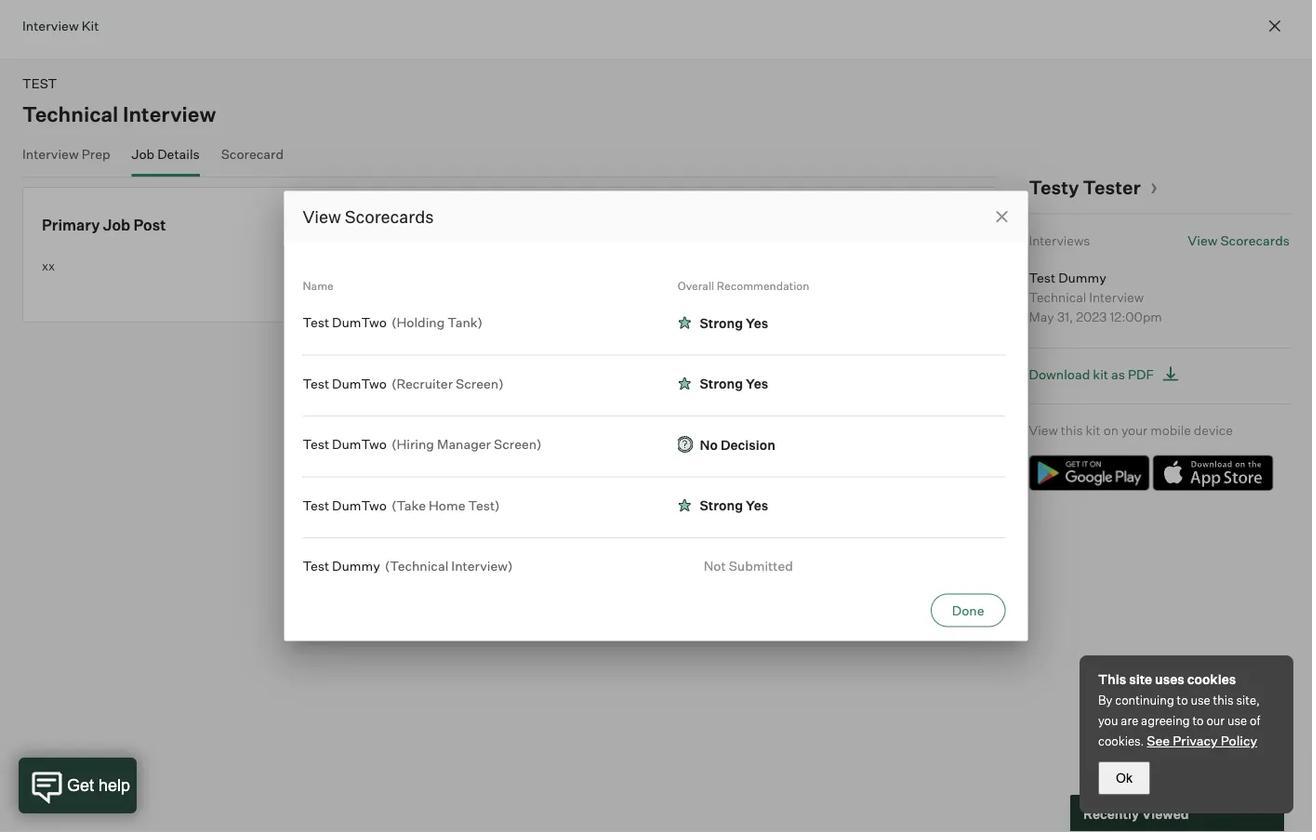 Task type: locate. For each thing, give the bounding box(es) containing it.
0 vertical spatial view scorecards
[[303, 207, 434, 228]]

0 vertical spatial job
[[132, 146, 155, 162]]

recruiter screen
[[397, 375, 499, 392]]

1 vertical spatial technical
[[1030, 289, 1087, 305]]

you
[[1099, 714, 1119, 729]]

3 strong yes from the top
[[700, 498, 769, 514]]

test for technical interview
[[303, 558, 329, 575]]

kit left as
[[1094, 367, 1109, 383]]

our
[[1207, 714, 1226, 729]]

technical down the take
[[390, 558, 449, 575]]

to left the our at bottom
[[1193, 714, 1205, 729]]

strong yes image
[[678, 314, 693, 332], [678, 375, 693, 393], [678, 496, 693, 515]]

3 yes from the top
[[746, 498, 769, 514]]

0 horizontal spatial view scorecards
[[303, 207, 434, 228]]

dummy inside test dummy technical interview may 31, 2023 12:00pm
[[1059, 269, 1107, 286]]

3 strong from the top
[[700, 498, 744, 514]]

dumtwo down name
[[332, 315, 387, 331]]

0 horizontal spatial technical interview
[[22, 101, 216, 127]]

strong yes down no decision
[[700, 498, 769, 514]]

1 vertical spatial kit
[[1086, 422, 1101, 439]]

interview
[[22, 17, 79, 33], [123, 101, 216, 127], [22, 146, 79, 162], [1090, 289, 1145, 305], [452, 558, 508, 575]]

view scorecards
[[303, 207, 434, 228], [1189, 232, 1291, 248]]

0 horizontal spatial dummy
[[332, 558, 380, 575]]

interview left prep
[[22, 146, 79, 162]]

testy
[[1030, 176, 1080, 199]]

3 strong yes image from the top
[[678, 496, 693, 515]]

may
[[1030, 308, 1055, 325]]

dummy inside view scorecards dialog
[[332, 558, 380, 575]]

use down cookies
[[1192, 693, 1211, 708]]

0 vertical spatial to
[[1178, 693, 1189, 708]]

dumtwo for holding tank
[[332, 315, 387, 331]]

dumtwo left hiring
[[332, 436, 387, 453]]

yes up "submitted"
[[746, 498, 769, 514]]

test dumtwo left hiring
[[303, 436, 387, 453]]

1 strong yes image from the top
[[678, 314, 693, 332]]

dumtwo left the take
[[332, 497, 387, 514]]

dummy for test dummy
[[332, 558, 380, 575]]

0 vertical spatial yes
[[746, 315, 769, 331]]

1 yes from the top
[[746, 315, 769, 331]]

technical interview inside view scorecards dialog
[[390, 558, 508, 575]]

2 vertical spatial yes
[[746, 498, 769, 514]]

strong down overall recommendation
[[700, 315, 744, 331]]

dummy
[[1059, 269, 1107, 286], [332, 558, 380, 575]]

this up the our at bottom
[[1214, 693, 1234, 708]]

interview down home
[[452, 558, 508, 575]]

job left post
[[103, 215, 130, 234]]

dumtwo
[[332, 315, 387, 331], [332, 375, 387, 392], [332, 436, 387, 453], [332, 497, 387, 514]]

0 horizontal spatial scorecards
[[345, 207, 434, 228]]

strong up no
[[700, 376, 744, 392]]

3 dumtwo from the top
[[332, 436, 387, 453]]

take home test
[[397, 497, 495, 514]]

1 strong from the top
[[700, 315, 744, 331]]

2 vertical spatial strong yes image
[[678, 496, 693, 515]]

kit left on
[[1086, 422, 1101, 439]]

technical interview up prep
[[22, 101, 216, 127]]

site,
[[1237, 693, 1261, 708]]

1 vertical spatial strong yes image
[[678, 375, 693, 393]]

this
[[1099, 672, 1127, 688]]

1 vertical spatial yes
[[746, 376, 769, 392]]

technical inside test dummy technical interview may 31, 2023 12:00pm
[[1030, 289, 1087, 305]]

3 test dumtwo from the top
[[303, 436, 387, 453]]

strong yes image for holding tank
[[678, 314, 693, 332]]

submitted
[[729, 558, 794, 575]]

cookies
[[1188, 672, 1237, 688]]

0 horizontal spatial to
[[1178, 693, 1189, 708]]

0 vertical spatial strong yes image
[[678, 314, 693, 332]]

technical interview
[[22, 101, 216, 127], [390, 558, 508, 575]]

1 horizontal spatial scorecards
[[1221, 232, 1291, 248]]

2 strong yes image from the top
[[678, 375, 693, 393]]

strong yes image up 'no decision' image
[[678, 375, 693, 393]]

2 vertical spatial technical
[[390, 558, 449, 575]]

2 vertical spatial strong yes
[[700, 498, 769, 514]]

1 horizontal spatial view
[[1030, 422, 1059, 439]]

pdf
[[1129, 367, 1155, 383]]

screen right recruiter
[[456, 375, 499, 392]]

scorecards
[[345, 207, 434, 228], [1221, 232, 1291, 248]]

strong yes image for take home test
[[678, 496, 693, 515]]

interview left 'kit'
[[22, 17, 79, 33]]

test dumtwo up test dummy
[[303, 497, 387, 514]]

strong up not
[[700, 498, 744, 514]]

technical up 31,
[[1030, 289, 1087, 305]]

dumtwo left recruiter
[[332, 375, 387, 392]]

1 strong yes from the top
[[700, 315, 769, 331]]

technical up 'interview prep'
[[22, 101, 118, 127]]

0 vertical spatial dummy
[[1059, 269, 1107, 286]]

1 vertical spatial this
[[1214, 693, 1234, 708]]

test for take home test
[[303, 497, 329, 514]]

2 yes from the top
[[746, 376, 769, 392]]

0 horizontal spatial use
[[1192, 693, 1211, 708]]

name
[[303, 279, 334, 293]]

2 horizontal spatial view
[[1189, 232, 1218, 248]]

interview up 12:00pm
[[1090, 289, 1145, 305]]

strong for take home test
[[700, 498, 744, 514]]

screen
[[456, 375, 499, 392], [494, 436, 537, 453]]

0 vertical spatial view
[[303, 207, 341, 228]]

recently viewed
[[1084, 806, 1190, 822]]

4 dumtwo from the top
[[332, 497, 387, 514]]

0 vertical spatial this
[[1062, 422, 1084, 439]]

0 vertical spatial strong yes
[[700, 315, 769, 331]]

31,
[[1058, 308, 1074, 325]]

decision
[[721, 437, 776, 453]]

screen right manager
[[494, 436, 537, 453]]

1 horizontal spatial this
[[1214, 693, 1234, 708]]

0 vertical spatial scorecards
[[345, 207, 434, 228]]

mobile
[[1151, 422, 1192, 439]]

1 test dumtwo from the top
[[303, 315, 387, 331]]

use left of
[[1228, 714, 1248, 729]]

ok
[[1117, 771, 1133, 786]]

0 horizontal spatial this
[[1062, 422, 1084, 439]]

download
[[1030, 367, 1091, 383]]

recently
[[1084, 806, 1140, 822]]

1 vertical spatial strong
[[700, 376, 744, 392]]

agreeing
[[1142, 714, 1191, 729]]

close image
[[1265, 15, 1287, 37]]

testy tester
[[1030, 176, 1142, 199]]

0 vertical spatial technical interview
[[22, 101, 216, 127]]

policy
[[1221, 733, 1258, 750]]

holding
[[397, 315, 445, 331]]

4 test dumtwo from the top
[[303, 497, 387, 514]]

technical interview down home
[[390, 558, 508, 575]]

recommendation
[[717, 279, 810, 293]]

job details link
[[132, 146, 200, 173]]

1 horizontal spatial technical
[[390, 558, 449, 575]]

details
[[157, 146, 200, 162]]

1 vertical spatial scorecards
[[1221, 232, 1291, 248]]

1 vertical spatial view scorecards
[[1189, 232, 1291, 248]]

dummy for test dummy technical interview may 31, 2023 12:00pm
[[1059, 269, 1107, 286]]

test dumtwo
[[303, 315, 387, 331], [303, 375, 387, 392], [303, 436, 387, 453], [303, 497, 387, 514]]

job details
[[132, 146, 200, 162]]

are
[[1122, 714, 1139, 729]]

test dumtwo down name
[[303, 315, 387, 331]]

1 vertical spatial use
[[1228, 714, 1248, 729]]

strong
[[700, 315, 744, 331], [700, 376, 744, 392], [700, 498, 744, 514]]

1 vertical spatial strong yes
[[700, 376, 769, 392]]

strong yes image down overall
[[678, 314, 693, 332]]

technical
[[22, 101, 118, 127], [1030, 289, 1087, 305], [390, 558, 449, 575]]

2 test dumtwo from the top
[[303, 375, 387, 392]]

interview inside view scorecards dialog
[[452, 558, 508, 575]]

interview prep link
[[22, 146, 110, 173]]

1 horizontal spatial job
[[132, 146, 155, 162]]

2 dumtwo from the top
[[332, 375, 387, 392]]

technical inside view scorecards dialog
[[390, 558, 449, 575]]

use
[[1192, 693, 1211, 708], [1228, 714, 1248, 729]]

job left details
[[132, 146, 155, 162]]

0 horizontal spatial view
[[303, 207, 341, 228]]

this
[[1062, 422, 1084, 439], [1214, 693, 1234, 708]]

kit
[[1094, 367, 1109, 383], [1086, 422, 1101, 439]]

yes
[[746, 315, 769, 331], [746, 376, 769, 392], [746, 498, 769, 514]]

strong yes for recruiter screen
[[700, 376, 769, 392]]

strong yes
[[700, 315, 769, 331], [700, 376, 769, 392], [700, 498, 769, 514]]

this left on
[[1062, 422, 1084, 439]]

to down "uses"
[[1178, 693, 1189, 708]]

test dumtwo left recruiter
[[303, 375, 387, 392]]

0 vertical spatial use
[[1192, 693, 1211, 708]]

1 dumtwo from the top
[[332, 315, 387, 331]]

holding tank
[[397, 315, 478, 331]]

view
[[303, 207, 341, 228], [1189, 232, 1218, 248], [1030, 422, 1059, 439]]

test dumtwo for hiring manager screen
[[303, 436, 387, 453]]

test inside test dummy technical interview may 31, 2023 12:00pm
[[1030, 269, 1056, 286]]

1 horizontal spatial dummy
[[1059, 269, 1107, 286]]

2 strong from the top
[[700, 376, 744, 392]]

strong yes down overall recommendation
[[700, 315, 769, 331]]

0 vertical spatial technical
[[22, 101, 118, 127]]

1 vertical spatial dummy
[[332, 558, 380, 575]]

strong yes image down 'no decision' image
[[678, 496, 693, 515]]

1 vertical spatial to
[[1193, 714, 1205, 729]]

yes up decision
[[746, 376, 769, 392]]

yes down recommendation
[[746, 315, 769, 331]]

interview prep
[[22, 146, 110, 162]]

strong yes image for recruiter screen
[[678, 375, 693, 393]]

test
[[1030, 269, 1056, 286], [303, 315, 329, 331], [303, 375, 329, 392], [303, 436, 329, 453], [303, 497, 329, 514], [469, 497, 495, 514], [303, 558, 329, 575]]

kit
[[82, 17, 99, 33]]

1 horizontal spatial technical interview
[[390, 558, 508, 575]]

2 strong yes from the top
[[700, 376, 769, 392]]

strong yes up no decision
[[700, 376, 769, 392]]

1 vertical spatial job
[[103, 215, 130, 234]]

1 horizontal spatial use
[[1228, 714, 1248, 729]]

tester
[[1084, 176, 1142, 199]]

0 vertical spatial strong
[[700, 315, 744, 331]]

1 vertical spatial technical interview
[[390, 558, 508, 575]]

test for recruiter screen
[[303, 375, 329, 392]]

2 vertical spatial strong
[[700, 498, 744, 514]]

testy tester link
[[1030, 176, 1159, 199]]

2 horizontal spatial technical
[[1030, 289, 1087, 305]]

see privacy policy link
[[1148, 733, 1258, 750]]

interview kit
[[22, 17, 99, 33]]



Task type: vqa. For each thing, say whether or not it's contained in the screenshot.
middle Strong Yes
yes



Task type: describe. For each thing, give the bounding box(es) containing it.
by
[[1099, 693, 1113, 708]]

privacy
[[1174, 733, 1219, 750]]

0 vertical spatial screen
[[456, 375, 499, 392]]

manager
[[437, 436, 491, 453]]

hiring
[[397, 436, 434, 453]]

your
[[1122, 422, 1148, 439]]

strong yes for holding tank
[[700, 315, 769, 331]]

tank
[[448, 315, 478, 331]]

as
[[1112, 367, 1126, 383]]

take
[[397, 497, 426, 514]]

dumtwo for hiring manager screen
[[332, 436, 387, 453]]

dumtwo for recruiter screen
[[332, 375, 387, 392]]

done
[[953, 603, 985, 619]]

not submitted
[[704, 558, 794, 575]]

continuing
[[1116, 693, 1175, 708]]

see privacy policy
[[1148, 733, 1258, 750]]

post
[[134, 215, 166, 234]]

interview inside test dummy technical interview may 31, 2023 12:00pm
[[1090, 289, 1145, 305]]

see
[[1148, 733, 1171, 750]]

viewed
[[1143, 806, 1190, 822]]

recruiter
[[397, 375, 453, 392]]

yes for recruiter screen
[[746, 376, 769, 392]]

strong yes for take home test
[[700, 498, 769, 514]]

test for holding tank
[[303, 315, 329, 331]]

on
[[1104, 422, 1119, 439]]

2023
[[1077, 308, 1108, 325]]

test dummy
[[303, 558, 380, 575]]

device
[[1195, 422, 1234, 439]]

test
[[22, 75, 57, 92]]

overall recommendation
[[678, 279, 810, 293]]

download kit as pdf
[[1030, 367, 1155, 383]]

primary
[[42, 215, 100, 234]]

not
[[704, 558, 726, 575]]

hiring manager screen
[[397, 436, 537, 453]]

no decision
[[700, 437, 776, 453]]

overall
[[678, 279, 715, 293]]

ok button
[[1099, 762, 1151, 796]]

uses
[[1156, 672, 1185, 688]]

0 horizontal spatial job
[[103, 215, 130, 234]]

test dummy technical interview may 31, 2023 12:00pm
[[1030, 269, 1163, 325]]

view scorecards button
[[1189, 232, 1291, 248]]

test dumtwo for recruiter screen
[[303, 375, 387, 392]]

scorecard
[[221, 146, 284, 162]]

view this kit on your mobile device
[[1030, 422, 1234, 439]]

1 vertical spatial view
[[1189, 232, 1218, 248]]

scorecard link
[[221, 146, 284, 173]]

strong for holding tank
[[700, 315, 744, 331]]

this site uses cookies
[[1099, 672, 1237, 688]]

0 vertical spatial kit
[[1094, 367, 1109, 383]]

dumtwo for take home test
[[332, 497, 387, 514]]

no
[[700, 437, 718, 453]]

interview up job details
[[123, 101, 216, 127]]

primary job post
[[42, 215, 166, 234]]

download kit as pdf link
[[1030, 363, 1186, 387]]

2 vertical spatial view
[[1030, 422, 1059, 439]]

home
[[429, 497, 466, 514]]

by continuing to use this site, you are agreeing to our use of cookies.
[[1099, 693, 1261, 749]]

12:00pm
[[1111, 308, 1163, 325]]

test dumtwo for take home test
[[303, 497, 387, 514]]

xx
[[42, 259, 55, 274]]

cookies.
[[1099, 734, 1145, 749]]

this inside by continuing to use this site, you are agreeing to our use of cookies.
[[1214, 693, 1234, 708]]

no decision image
[[678, 435, 693, 454]]

view scorecards dialog
[[284, 191, 1029, 642]]

test dumtwo for holding tank
[[303, 315, 387, 331]]

interviews
[[1030, 232, 1091, 248]]

1 vertical spatial screen
[[494, 436, 537, 453]]

scorecards inside dialog
[[345, 207, 434, 228]]

of
[[1251, 714, 1261, 729]]

view scorecards inside dialog
[[303, 207, 434, 228]]

view inside dialog
[[303, 207, 341, 228]]

yes for holding tank
[[746, 315, 769, 331]]

0 horizontal spatial technical
[[22, 101, 118, 127]]

strong for recruiter screen
[[700, 376, 744, 392]]

1 horizontal spatial view scorecards
[[1189, 232, 1291, 248]]

yes for take home test
[[746, 498, 769, 514]]

test for hiring manager screen
[[303, 436, 329, 453]]

done button
[[931, 594, 1006, 628]]

prep
[[82, 146, 110, 162]]

site
[[1130, 672, 1153, 688]]

1 horizontal spatial to
[[1193, 714, 1205, 729]]



